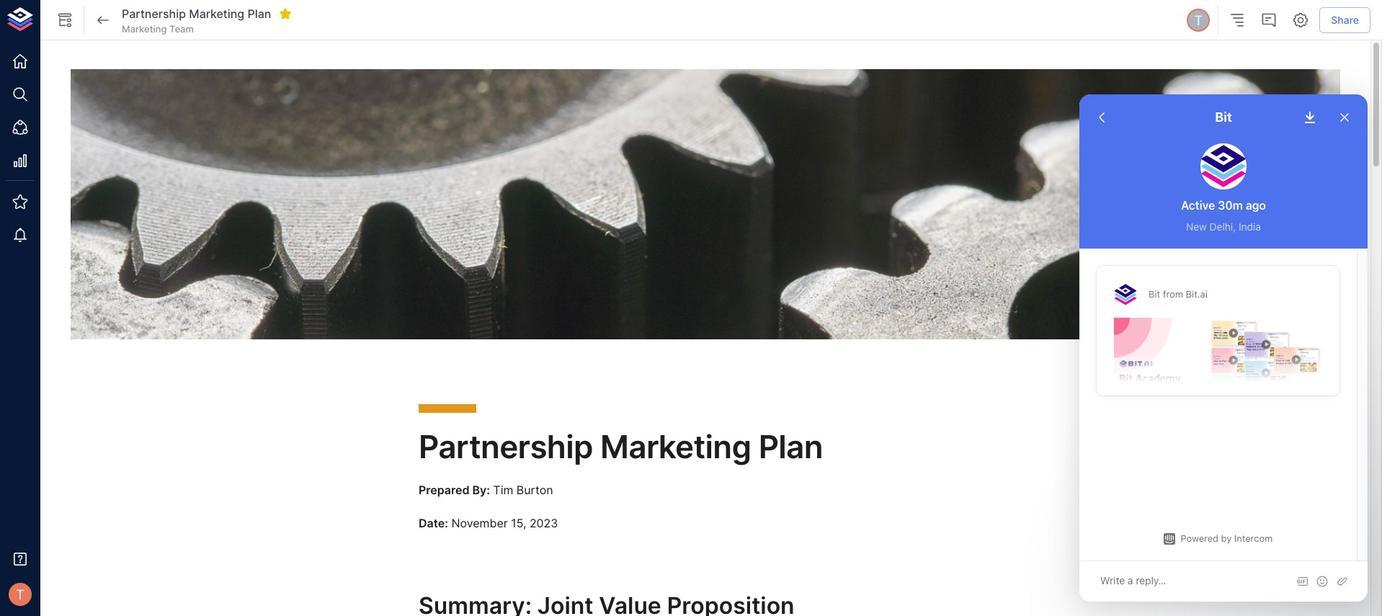 Task type: describe. For each thing, give the bounding box(es) containing it.
burton
[[517, 483, 553, 497]]

1 horizontal spatial partnership
[[419, 427, 593, 466]]

2023
[[530, 516, 558, 531]]

tim
[[493, 483, 513, 497]]

share
[[1331, 14, 1359, 26]]

0 vertical spatial partnership
[[122, 6, 186, 21]]

share button
[[1320, 7, 1371, 33]]

prepared
[[419, 483, 470, 497]]

15,
[[511, 516, 526, 531]]

table of contents image
[[1229, 12, 1246, 29]]

1 horizontal spatial partnership marketing plan
[[419, 427, 823, 466]]

1 horizontal spatial t button
[[1185, 6, 1212, 34]]

marketing team
[[122, 23, 194, 35]]

0 vertical spatial marketing
[[189, 6, 244, 21]]

november
[[451, 516, 508, 531]]

comments image
[[1261, 12, 1278, 29]]



Task type: locate. For each thing, give the bounding box(es) containing it.
by:
[[472, 483, 490, 497]]

prepared by: tim burton
[[419, 483, 553, 497]]

partnership
[[122, 6, 186, 21], [419, 427, 593, 466]]

1 vertical spatial t button
[[4, 579, 36, 610]]

0 vertical spatial partnership marketing plan
[[122, 6, 271, 21]]

1 vertical spatial partnership
[[419, 427, 593, 466]]

partnership up tim at the bottom of the page
[[419, 427, 593, 466]]

1 vertical spatial marketing
[[122, 23, 167, 35]]

0 vertical spatial t button
[[1185, 6, 1212, 34]]

date:
[[419, 516, 448, 531]]

0 horizontal spatial marketing
[[122, 23, 167, 35]]

marketing
[[189, 6, 244, 21], [122, 23, 167, 35], [600, 427, 751, 466]]

2 horizontal spatial marketing
[[600, 427, 751, 466]]

remove favorite image
[[279, 7, 292, 20]]

0 horizontal spatial plan
[[247, 6, 271, 21]]

t
[[1194, 12, 1203, 28], [16, 586, 24, 602]]

0 horizontal spatial t
[[16, 586, 24, 602]]

t button
[[1185, 6, 1212, 34], [4, 579, 36, 610]]

show wiki image
[[56, 12, 74, 29]]

1 horizontal spatial marketing
[[189, 6, 244, 21]]

team
[[169, 23, 194, 35]]

0 horizontal spatial partnership marketing plan
[[122, 6, 271, 21]]

date: november 15, 2023
[[419, 516, 558, 531]]

plan
[[247, 6, 271, 21], [759, 427, 823, 466]]

0 horizontal spatial t button
[[4, 579, 36, 610]]

partnership up marketing team
[[122, 6, 186, 21]]

dialog
[[1080, 94, 1368, 602]]

1 horizontal spatial plan
[[759, 427, 823, 466]]

2 vertical spatial marketing
[[600, 427, 751, 466]]

0 vertical spatial t
[[1194, 12, 1203, 28]]

1 vertical spatial partnership marketing plan
[[419, 427, 823, 466]]

marketing team link
[[122, 22, 194, 35]]

0 horizontal spatial partnership
[[122, 6, 186, 21]]

0 vertical spatial plan
[[247, 6, 271, 21]]

1 vertical spatial t
[[16, 586, 24, 602]]

1 vertical spatial plan
[[759, 427, 823, 466]]

partnership marketing plan
[[122, 6, 271, 21], [419, 427, 823, 466]]

settings image
[[1292, 12, 1310, 29]]

1 horizontal spatial t
[[1194, 12, 1203, 28]]

marketing inside 'link'
[[122, 23, 167, 35]]

go back image
[[94, 12, 112, 29]]



Task type: vqa. For each thing, say whether or not it's contained in the screenshot.
The Marketing to the bottom
yes



